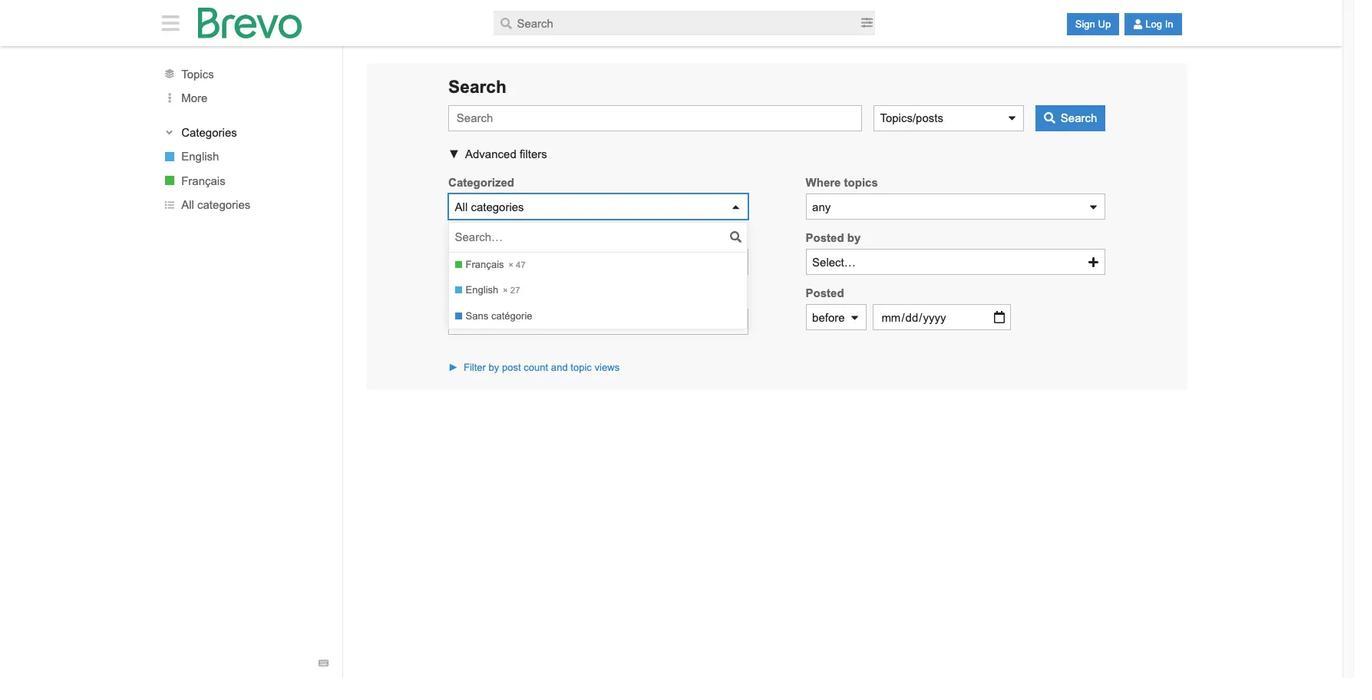 Task type: describe. For each thing, give the bounding box(es) containing it.
français
[[181, 174, 226, 187]]

only return topics/posts…
[[448, 291, 581, 304]]

search image
[[1044, 112, 1056, 124]]

filter
[[464, 362, 486, 373]]

views
[[595, 362, 620, 373]]

français link
[[147, 169, 343, 193]]

0 horizontal spatial search
[[448, 76, 507, 96]]

select… for tagged
[[455, 256, 499, 269]]

more button
[[147, 86, 343, 110]]

sign
[[1076, 18, 1096, 30]]

0 vertical spatial search image
[[501, 17, 512, 29]]

posted for posted by
[[806, 231, 844, 245]]

any for where
[[812, 200, 831, 213]]

search button
[[1036, 105, 1106, 131]]

count
[[524, 362, 548, 373]]

angle down image
[[165, 127, 175, 137]]

search main content
[[147, 46, 1196, 678]]

open advanced search image
[[861, 17, 873, 29]]

only
[[448, 291, 472, 304]]

keyboard shortcuts image
[[319, 658, 329, 668]]

categories button
[[162, 124, 328, 140]]

english
[[181, 150, 219, 163]]

where topics
[[806, 176, 878, 189]]

2 radio item from the top
[[449, 278, 748, 303]]

brevo community image
[[198, 8, 302, 38]]

Search… search field
[[455, 226, 727, 249]]

log in button
[[1125, 13, 1182, 35]]

advanced
[[465, 147, 517, 160]]

and
[[551, 362, 568, 373]]

return
[[475, 291, 505, 304]]

topics link
[[147, 62, 343, 86]]

topics/posts…
[[509, 291, 581, 304]]

search image inside 'search field'
[[730, 231, 742, 243]]

log in
[[1146, 18, 1174, 30]]

post
[[502, 362, 521, 373]]

date date field
[[873, 304, 1011, 331]]

search inside button
[[1061, 112, 1098, 125]]

enter search keyword text field
[[448, 105, 862, 131]]

topics
[[844, 176, 878, 189]]

sign up
[[1076, 18, 1111, 30]]



Task type: vqa. For each thing, say whether or not it's contained in the screenshot.
share a link to this post icon corresponding to 7d
no



Task type: locate. For each thing, give the bounding box(es) containing it.
Search text field
[[494, 11, 859, 35]]

posted down where
[[806, 231, 844, 245]]

english link
[[147, 144, 343, 169]]

select…
[[455, 256, 499, 269], [812, 256, 856, 269]]

filters
[[520, 147, 547, 160]]

0 horizontal spatial select…
[[455, 256, 499, 269]]

menu inside search main content
[[449, 252, 748, 329]]

1 horizontal spatial all categories
[[455, 200, 524, 213]]

2 select… from the left
[[812, 256, 856, 269]]

None search field
[[366, 63, 1188, 389]]

1 vertical spatial posted
[[806, 287, 844, 300]]

by left post
[[489, 362, 499, 373]]

none search field inside search main content
[[366, 63, 1188, 389]]

any
[[812, 200, 831, 213], [455, 315, 474, 328]]

0 vertical spatial posted
[[806, 231, 844, 245]]

by down topics
[[848, 231, 861, 245]]

1 horizontal spatial search
[[1061, 112, 1098, 125]]

hide sidebar image
[[158, 13, 184, 33]]

advanced filters
[[465, 147, 547, 160]]

radio item
[[449, 252, 748, 278], [449, 278, 748, 303], [449, 303, 748, 329]]

0 vertical spatial by
[[848, 231, 861, 245]]

3 radio item from the top
[[449, 303, 748, 329]]

0 vertical spatial search
[[448, 76, 507, 96]]

ellipsis v image
[[162, 93, 177, 103]]

any down where
[[812, 200, 831, 213]]

tagged
[[448, 231, 489, 245]]

posted up the "before"
[[806, 287, 844, 300]]

2 posted from the top
[[806, 287, 844, 300]]

1 horizontal spatial select…
[[812, 256, 856, 269]]

0 horizontal spatial any
[[455, 315, 474, 328]]

search up advanced
[[448, 76, 507, 96]]

posted
[[806, 231, 844, 245], [806, 287, 844, 300]]

categories down français
[[197, 198, 251, 211]]

up
[[1098, 18, 1111, 30]]

topic
[[571, 362, 592, 373]]

region inside search main content
[[366, 389, 1188, 412]]

select… down tagged
[[455, 256, 499, 269]]

categorized
[[448, 176, 514, 189]]

menu
[[449, 252, 748, 329]]

0 horizontal spatial categories
[[197, 198, 251, 211]]

by
[[848, 231, 861, 245], [489, 362, 499, 373]]

1 horizontal spatial all
[[455, 200, 468, 213]]

region
[[366, 389, 1188, 412]]

log
[[1146, 18, 1163, 30]]

list image
[[165, 200, 174, 209]]

topics/posts
[[880, 112, 944, 125]]

where
[[806, 176, 841, 189]]

search
[[448, 76, 507, 96], [1061, 112, 1098, 125]]

filter by post count and topic views
[[464, 362, 620, 373]]

select… down "posted by"
[[812, 256, 856, 269]]

0 horizontal spatial search image
[[501, 17, 512, 29]]

more
[[181, 91, 208, 104]]

1 vertical spatial any
[[455, 315, 474, 328]]

categories
[[197, 198, 251, 211], [471, 200, 524, 213]]

all categories
[[181, 198, 251, 211], [455, 200, 524, 213]]

all categories down français
[[181, 198, 251, 211]]

1 vertical spatial search
[[1061, 112, 1098, 125]]

all down categorized at the left top of page
[[455, 200, 468, 213]]

1 horizontal spatial any
[[812, 200, 831, 213]]

all categories down categorized at the left top of page
[[455, 200, 524, 213]]

1 radio item from the top
[[449, 252, 748, 278]]

topics
[[181, 67, 214, 80]]

search right search icon
[[1061, 112, 1098, 125]]

none search field containing search
[[366, 63, 1188, 389]]

any for only
[[455, 315, 474, 328]]

0 horizontal spatial all
[[181, 198, 194, 211]]

in
[[1165, 18, 1174, 30]]

categories down categorized at the left top of page
[[471, 200, 524, 213]]

1 posted from the top
[[806, 231, 844, 245]]

search image
[[501, 17, 512, 29], [730, 231, 742, 243]]

all categories link
[[147, 193, 343, 217]]

1 horizontal spatial categories
[[471, 200, 524, 213]]

1 horizontal spatial by
[[848, 231, 861, 245]]

0 vertical spatial any
[[812, 200, 831, 213]]

posted for posted
[[806, 287, 844, 300]]

all
[[181, 198, 194, 211], [455, 200, 468, 213]]

before
[[812, 311, 845, 324]]

1 horizontal spatial search image
[[730, 231, 742, 243]]

layer group image
[[165, 69, 174, 78]]

by for filter
[[489, 362, 499, 373]]

categories
[[181, 126, 237, 139]]

1 vertical spatial by
[[489, 362, 499, 373]]

select… for posted by
[[812, 256, 856, 269]]

1 vertical spatial search image
[[730, 231, 742, 243]]

any down only on the left of the page
[[455, 315, 474, 328]]

posted by
[[806, 231, 861, 245]]

0 horizontal spatial all categories
[[181, 198, 251, 211]]

by for posted
[[848, 231, 861, 245]]

all right list icon
[[181, 198, 194, 211]]

user image
[[1134, 19, 1144, 29]]

sign up button
[[1067, 13, 1120, 35]]

1 select… from the left
[[455, 256, 499, 269]]

0 horizontal spatial by
[[489, 362, 499, 373]]



